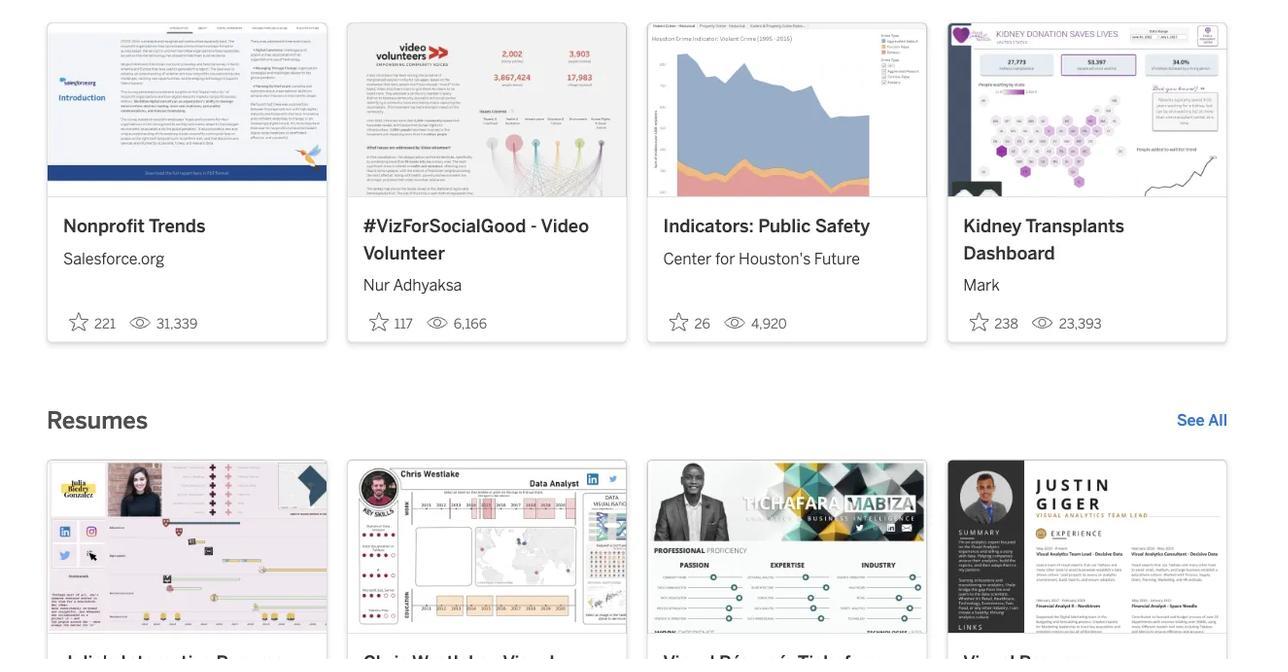 Task type: vqa. For each thing, say whether or not it's contained in the screenshot.


Task type: describe. For each thing, give the bounding box(es) containing it.
23,393
[[1060, 316, 1102, 332]]

houston's
[[739, 250, 811, 269]]

salesforce.org link
[[63, 240, 311, 271]]

see
[[1178, 412, 1206, 430]]

4,920 views element
[[717, 309, 795, 340]]

add favorite button for #vizforsocialgood - video volunteer
[[363, 307, 419, 338]]

adhyaksa
[[393, 277, 462, 295]]

see all resumes element
[[1178, 409, 1228, 433]]

238
[[995, 316, 1019, 332]]

#vizforsocialgood - video volunteer
[[363, 216, 589, 264]]

kidney transplants dashboard link
[[964, 213, 1212, 267]]

nonprofit trends
[[63, 216, 206, 237]]

dashboard
[[964, 242, 1056, 264]]

public
[[759, 216, 811, 237]]

-
[[531, 216, 537, 237]]

center for houston's future
[[664, 250, 861, 269]]

4,920
[[752, 316, 788, 332]]

kidney transplants dashboard
[[964, 216, 1125, 264]]

Add Favorite button
[[964, 307, 1025, 338]]

future
[[815, 250, 861, 269]]

resumes
[[47, 407, 148, 435]]

salesforce.org
[[63, 250, 165, 269]]

transplants
[[1026, 216, 1125, 237]]

31,339 views element
[[122, 309, 205, 340]]

#vizforsocialgood - video volunteer link
[[363, 213, 611, 267]]

kidney
[[964, 216, 1022, 237]]

nonprofit
[[63, 216, 145, 237]]

6,166
[[454, 316, 487, 332]]

center for houston's future link
[[664, 240, 911, 271]]

safety
[[816, 216, 871, 237]]

indicators: public safety
[[664, 216, 871, 237]]

video
[[541, 216, 589, 237]]



Task type: locate. For each thing, give the bounding box(es) containing it.
1 add favorite button from the left
[[63, 307, 122, 338]]

2 horizontal spatial add favorite button
[[664, 307, 717, 338]]

3 add favorite button from the left
[[664, 307, 717, 338]]

nonprofit trends link
[[63, 213, 311, 240]]

221
[[94, 316, 116, 332]]

31,339
[[157, 316, 198, 332]]

indicators: public safety link
[[664, 213, 911, 240]]

nur adhyaksa
[[363, 277, 462, 295]]

nur
[[363, 277, 390, 295]]

add favorite button down center
[[664, 307, 717, 338]]

mark
[[964, 277, 1000, 295]]

all
[[1209, 412, 1228, 430]]

nur adhyaksa link
[[363, 267, 611, 298]]

1 horizontal spatial add favorite button
[[363, 307, 419, 338]]

add favorite button for indicators: public safety
[[664, 307, 717, 338]]

workbook thumbnail image
[[48, 24, 327, 197], [348, 24, 627, 197], [648, 24, 927, 197], [948, 24, 1227, 197], [48, 461, 327, 634], [348, 461, 627, 634], [648, 461, 927, 634], [948, 461, 1227, 634]]

center
[[664, 250, 712, 269]]

add favorite button containing 117
[[363, 307, 419, 338]]

Add Favorite button
[[63, 307, 122, 338], [363, 307, 419, 338], [664, 307, 717, 338]]

for
[[716, 250, 736, 269]]

trends
[[149, 216, 206, 237]]

26
[[695, 316, 711, 332]]

add favorite button down the nur
[[363, 307, 419, 338]]

see all
[[1178, 412, 1228, 430]]

volunteer
[[363, 242, 445, 264]]

23,393 views element
[[1025, 309, 1110, 340]]

add favorite button containing 26
[[664, 307, 717, 338]]

#vizforsocialgood
[[363, 216, 527, 237]]

see all link
[[1178, 409, 1228, 433]]

117
[[395, 316, 413, 332]]

2 add favorite button from the left
[[363, 307, 419, 338]]

resumes heading
[[47, 405, 148, 437]]

indicators:
[[664, 216, 754, 237]]

add favorite button containing 221
[[63, 307, 122, 338]]

add favorite button down 'salesforce.org'
[[63, 307, 122, 338]]

0 horizontal spatial add favorite button
[[63, 307, 122, 338]]

add favorite button for nonprofit trends
[[63, 307, 122, 338]]

mark link
[[964, 267, 1212, 298]]

6,166 views element
[[419, 309, 495, 340]]



